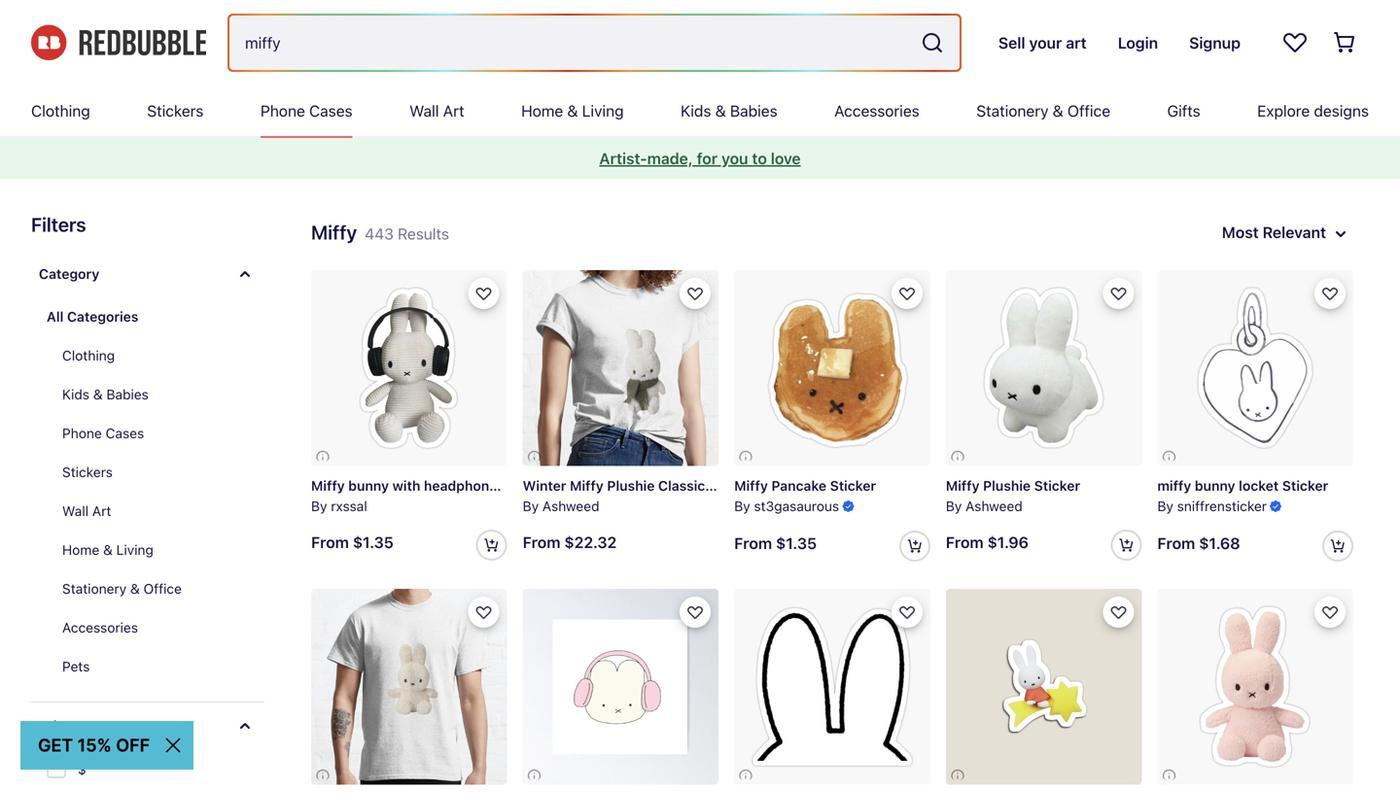 Task type: vqa. For each thing, say whether or not it's contained in the screenshot.
$36.11
no



Task type: describe. For each thing, give the bounding box(es) containing it.
miffy plushie classic t-shirt image
[[311, 589, 507, 785]]

kids & babies button
[[47, 375, 264, 414]]

explore designs
[[1257, 102, 1369, 120]]

all categories button
[[31, 298, 264, 336]]

miffy for miffy plushie sticker
[[946, 478, 980, 494]]

filters
[[31, 213, 86, 236]]

2 sticker from the left
[[830, 478, 876, 494]]

phone cases inside button
[[62, 425, 144, 441]]

accessories inside button
[[62, 620, 138, 636]]

love
[[771, 149, 801, 168]]

pets button
[[47, 648, 264, 686]]

menu bar containing clothing
[[31, 86, 1369, 136]]

results
[[398, 225, 449, 243]]

home & living button
[[47, 531, 264, 570]]

stationery & office inside button
[[62, 581, 182, 597]]

stickers inside button
[[62, 464, 113, 480]]

made,
[[647, 149, 693, 168]]

winter miffy plushie classic t-shirt by ashweed
[[523, 478, 755, 514]]

$1.35 for miffy pancake  sticker
[[776, 534, 817, 553]]

explore
[[1257, 102, 1310, 120]]

clothing link
[[31, 86, 90, 136]]

t-
[[709, 478, 723, 494]]

all categories
[[47, 309, 138, 325]]

stationery inside stationery & office button
[[62, 581, 127, 597]]

artist-made, for you to love
[[599, 149, 801, 168]]

pancake
[[772, 478, 827, 494]]

0 vertical spatial accessories
[[835, 102, 920, 120]]

gifts link
[[1167, 86, 1201, 136]]

art inside 'button'
[[92, 503, 111, 519]]

price button
[[31, 703, 264, 750]]

none checkbox inside filters element
[[47, 759, 70, 783]]

0 vertical spatial phone
[[260, 102, 305, 120]]

wall inside 'button'
[[62, 503, 89, 519]]

living inside "button"
[[116, 542, 154, 558]]

headphones
[[424, 478, 505, 494]]

classic
[[658, 478, 705, 494]]

artist-made, for you to love link
[[599, 149, 801, 168]]

by inside miffy bunny with headphones  sticker by rxssal
[[311, 498, 327, 514]]

filters element
[[31, 210, 264, 791]]

miffy bunny locket sticker
[[1158, 478, 1328, 494]]

miffy for miffy bunny with headphones  sticker
[[311, 478, 345, 494]]

designs
[[1314, 102, 1369, 120]]

from for miffy pancake  sticker
[[734, 534, 772, 553]]

miffy 443 results
[[311, 221, 449, 244]]

1 horizontal spatial cases
[[309, 102, 353, 120]]

shirt
[[723, 478, 755, 494]]

sticker inside miffy plushie sticker by ashweed
[[1034, 478, 1080, 494]]

443 results element
[[0, 210, 1400, 791]]

Search term search field
[[229, 16, 913, 70]]

by st3gasaurous
[[734, 498, 839, 514]]

miffy plushie ears sticker image
[[734, 589, 930, 785]]

$22.32
[[564, 534, 617, 552]]

0 vertical spatial wall art
[[409, 102, 464, 120]]

cases inside button
[[106, 425, 144, 441]]

bunny for locket
[[1195, 478, 1235, 494]]

0 vertical spatial phone cases
[[260, 102, 353, 120]]

kids & babies link
[[681, 86, 778, 136]]

from for miffy plushie sticker
[[946, 534, 984, 552]]

you
[[722, 149, 748, 168]]

from $1.35 for miffy bunny with headphones  sticker
[[311, 534, 394, 552]]

miffy on a shooting star magnet image
[[946, 589, 1142, 785]]

miffy pancake  sticker
[[734, 478, 876, 494]]

plushie inside winter miffy plushie classic t-shirt by ashweed
[[607, 478, 655, 494]]

443
[[365, 225, 394, 243]]

pets
[[62, 659, 90, 675]]

artist-
[[599, 149, 647, 168]]

by inside winter miffy plushie classic t-shirt by ashweed
[[523, 498, 539, 514]]

from for miffy bunny locket sticker
[[1158, 534, 1195, 553]]

rxssal
[[331, 498, 367, 514]]

0 vertical spatial living
[[582, 102, 624, 120]]

4 sticker from the left
[[1282, 478, 1328, 494]]

phone inside button
[[62, 425, 102, 441]]

st3gasaurous
[[754, 498, 839, 514]]

clothing inside 'button'
[[62, 348, 115, 364]]

miffy with pink headphones  poster image
[[523, 589, 719, 785]]

by inside miffy plushie sticker by ashweed
[[946, 498, 962, 514]]

wall art inside 'button'
[[62, 503, 111, 519]]

phone cases button
[[47, 414, 264, 453]]

$1.68
[[1199, 534, 1240, 553]]

$1.96
[[988, 534, 1029, 552]]

babies inside button
[[106, 387, 149, 403]]



Task type: locate. For each thing, give the bounding box(es) containing it.
miffy plushie sticker image
[[946, 270, 1142, 466]]

accessories link
[[835, 86, 920, 136]]

0 vertical spatial art
[[443, 102, 464, 120]]

1 vertical spatial phone
[[62, 425, 102, 441]]

None field
[[229, 16, 960, 70]]

category
[[39, 266, 99, 282]]

wall art
[[409, 102, 464, 120], [62, 503, 111, 519]]

0 horizontal spatial stickers
[[62, 464, 113, 480]]

0 horizontal spatial babies
[[106, 387, 149, 403]]

from for miffy bunny with headphones  sticker
[[311, 534, 349, 552]]

$1.35 for miffy bunny with headphones  sticker
[[353, 534, 394, 552]]

home
[[521, 102, 563, 120], [62, 542, 99, 558]]

3 by from the left
[[734, 498, 750, 514]]

2 ashweed from the left
[[966, 498, 1023, 514]]

2 plushie from the left
[[983, 478, 1031, 494]]

by left the rxssal at the left of the page
[[311, 498, 327, 514]]

for
[[697, 149, 718, 168]]

5 by from the left
[[1158, 498, 1174, 514]]

stickers down phone cases button
[[62, 464, 113, 480]]

3 sticker from the left
[[1034, 478, 1080, 494]]

stickers down redbubble logo
[[147, 102, 204, 120]]

by up from $1.96
[[946, 498, 962, 514]]

office left gifts
[[1068, 102, 1110, 120]]

art inside "link"
[[443, 102, 464, 120]]

1 vertical spatial office
[[144, 581, 182, 597]]

1 vertical spatial living
[[116, 542, 154, 558]]

category button
[[31, 251, 264, 298]]

1 vertical spatial home
[[62, 542, 99, 558]]

1 horizontal spatial office
[[1068, 102, 1110, 120]]

home down 'wall art' 'button'
[[62, 542, 99, 558]]

home down search term search field
[[521, 102, 563, 120]]

winter
[[523, 478, 566, 494]]

kids inside kids & babies link
[[681, 102, 711, 120]]

from $22.32
[[523, 534, 617, 552]]

from left $22.32
[[523, 534, 561, 552]]

ashweed inside miffy plushie sticker by ashweed
[[966, 498, 1023, 514]]

by sniffrensticker
[[1158, 498, 1267, 514]]

0 vertical spatial stationery
[[976, 102, 1049, 120]]

0 vertical spatial home
[[521, 102, 563, 120]]

miffy inside miffy plushie sticker by ashweed
[[946, 478, 980, 494]]

miffy
[[311, 221, 357, 244], [311, 478, 345, 494], [570, 478, 604, 494], [734, 478, 768, 494], [946, 478, 980, 494]]

ashweed
[[542, 498, 599, 514], [966, 498, 1023, 514]]

kids & babies
[[681, 102, 778, 120], [62, 387, 149, 403]]

1 horizontal spatial stickers
[[147, 102, 204, 120]]

sticker
[[508, 478, 554, 494], [830, 478, 876, 494], [1034, 478, 1080, 494], [1282, 478, 1328, 494]]

1 by from the left
[[311, 498, 327, 514]]

clothing
[[31, 102, 90, 120], [62, 348, 115, 364]]

1 plushie from the left
[[607, 478, 655, 494]]

art
[[443, 102, 464, 120], [92, 503, 111, 519]]

kids down all categories
[[62, 387, 89, 403]]

from left $1.96
[[946, 534, 984, 552]]

1 vertical spatial cases
[[106, 425, 144, 441]]

1 vertical spatial art
[[92, 503, 111, 519]]

1 vertical spatial stickers
[[62, 464, 113, 480]]

miffy right winter
[[570, 478, 604, 494]]

0 horizontal spatial plushie
[[607, 478, 655, 494]]

0 vertical spatial stickers
[[147, 102, 204, 120]]

0 horizontal spatial phone
[[62, 425, 102, 441]]

ashweed up from $1.96
[[966, 498, 1023, 514]]

$1.35 down the rxssal at the left of the page
[[353, 534, 394, 552]]

kids & babies up you
[[681, 102, 778, 120]]

miffy bunny with headphones  sticker by rxssal
[[311, 478, 554, 514]]

sniffrensticker
[[1177, 498, 1267, 514]]

1 vertical spatial stationery
[[62, 581, 127, 597]]

0 horizontal spatial art
[[92, 503, 111, 519]]

from down by st3gasaurous
[[734, 534, 772, 553]]

accessories
[[835, 102, 920, 120], [62, 620, 138, 636]]

1 horizontal spatial kids
[[681, 102, 711, 120]]

0 horizontal spatial phone cases
[[62, 425, 144, 441]]

home & living down 'wall art' 'button'
[[62, 542, 154, 558]]

home & living down search term search field
[[521, 102, 624, 120]]

0 horizontal spatial cases
[[106, 425, 144, 441]]

$1.35 down st3gasaurous
[[776, 534, 817, 553]]

miffy
[[1158, 478, 1191, 494]]

1 horizontal spatial bunny
[[1195, 478, 1235, 494]]

stationery & office
[[976, 102, 1110, 120], [62, 581, 182, 597]]

office inside button
[[144, 581, 182, 597]]

plushie inside miffy plushie sticker by ashweed
[[983, 478, 1031, 494]]

kids
[[681, 102, 711, 120], [62, 387, 89, 403]]

0 vertical spatial babies
[[730, 102, 778, 120]]

1 horizontal spatial art
[[443, 102, 464, 120]]

miffy pancake  sticker image
[[734, 270, 930, 466]]

by down shirt
[[734, 498, 750, 514]]

clothing down redbubble logo
[[31, 102, 90, 120]]

1 vertical spatial accessories
[[62, 620, 138, 636]]

menu bar
[[31, 86, 1369, 136]]

0 vertical spatial cases
[[309, 102, 353, 120]]

0 vertical spatial kids & babies
[[681, 102, 778, 120]]

babies
[[730, 102, 778, 120], [106, 387, 149, 403]]

babies down clothing 'button'
[[106, 387, 149, 403]]

None checkbox
[[47, 759, 70, 783]]

0 horizontal spatial living
[[116, 542, 154, 558]]

miffy left 443
[[311, 221, 357, 244]]

2 by from the left
[[523, 498, 539, 514]]

1 horizontal spatial kids & babies
[[681, 102, 778, 120]]

bunny up by sniffrensticker
[[1195, 478, 1235, 494]]

0 horizontal spatial wall art
[[62, 503, 111, 519]]

cases
[[309, 102, 353, 120], [106, 425, 144, 441]]

1 horizontal spatial phone cases
[[260, 102, 353, 120]]

1 horizontal spatial $1.35
[[776, 534, 817, 553]]

$1.35
[[353, 534, 394, 552], [776, 534, 817, 553]]

home & living link
[[521, 86, 624, 136]]

0 horizontal spatial wall
[[62, 503, 89, 519]]

from $1.35
[[311, 534, 394, 552], [734, 534, 817, 553]]

miffy inside winter miffy plushie classic t-shirt by ashweed
[[570, 478, 604, 494]]

bunny
[[348, 478, 389, 494], [1195, 478, 1235, 494]]

clothing down all categories
[[62, 348, 115, 364]]

kids & babies down clothing 'button'
[[62, 387, 149, 403]]

by down miffy
[[1158, 498, 1174, 514]]

1 vertical spatial kids
[[62, 387, 89, 403]]

1 horizontal spatial home & living
[[521, 102, 624, 120]]

0 horizontal spatial home & living
[[62, 542, 154, 558]]

by
[[311, 498, 327, 514], [523, 498, 539, 514], [734, 498, 750, 514], [946, 498, 962, 514], [1158, 498, 1174, 514]]

0 horizontal spatial stationery & office
[[62, 581, 182, 597]]

bunny inside miffy bunny with headphones  sticker by rxssal
[[348, 478, 389, 494]]

1 vertical spatial phone cases
[[62, 425, 144, 441]]

1 horizontal spatial home
[[521, 102, 563, 120]]

accessories button
[[47, 609, 264, 648]]

bunny for with
[[348, 478, 389, 494]]

0 vertical spatial clothing
[[31, 102, 90, 120]]

kids & babies inside button
[[62, 387, 149, 403]]

0 horizontal spatial kids & babies
[[62, 387, 149, 403]]

0 vertical spatial wall
[[409, 102, 439, 120]]

miffy plushie sticker by ashweed
[[946, 478, 1080, 514]]

all
[[47, 309, 64, 325]]

stationery
[[976, 102, 1049, 120], [62, 581, 127, 597]]

1 horizontal spatial stationery
[[976, 102, 1049, 120]]

living up artist-
[[582, 102, 624, 120]]

stickers button
[[47, 453, 264, 492]]

0 horizontal spatial office
[[144, 581, 182, 597]]

& inside "button"
[[103, 542, 113, 558]]

stickers
[[147, 102, 204, 120], [62, 464, 113, 480]]

1 horizontal spatial wall art
[[409, 102, 464, 120]]

0 vertical spatial home & living
[[521, 102, 624, 120]]

0 horizontal spatial stationery
[[62, 581, 127, 597]]

miffy bunny locket sticker image
[[1158, 270, 1354, 466]]

from left $1.68
[[1158, 534, 1195, 553]]

from
[[311, 534, 349, 552], [523, 534, 561, 552], [946, 534, 984, 552], [734, 534, 772, 553], [1158, 534, 1195, 553]]

locket
[[1239, 478, 1279, 494]]

to
[[752, 149, 767, 168]]

stationery inside stationery & office link
[[976, 102, 1049, 120]]

1 vertical spatial wall
[[62, 503, 89, 519]]

1 horizontal spatial from $1.35
[[734, 534, 817, 553]]

babies up to
[[730, 102, 778, 120]]

from $1.96
[[946, 534, 1029, 552]]

explore designs link
[[1257, 86, 1369, 136]]

1 horizontal spatial phone
[[260, 102, 305, 120]]

bunny up the rxssal at the left of the page
[[348, 478, 389, 494]]

1 vertical spatial stationery & office
[[62, 581, 182, 597]]

0 vertical spatial office
[[1068, 102, 1110, 120]]

price
[[39, 718, 72, 734]]

from down the rxssal at the left of the page
[[311, 534, 349, 552]]

home inside "button"
[[62, 542, 99, 558]]

2 bunny from the left
[[1195, 478, 1235, 494]]

0 horizontal spatial $1.35
[[353, 534, 394, 552]]

1 sticker from the left
[[508, 478, 554, 494]]

stickers link
[[147, 86, 204, 136]]

wall inside "link"
[[409, 102, 439, 120]]

office down home & living "button"
[[144, 581, 182, 597]]

0 horizontal spatial ashweed
[[542, 498, 599, 514]]

categories
[[67, 309, 138, 325]]

phone cases link
[[260, 86, 353, 136]]

0 horizontal spatial kids
[[62, 387, 89, 403]]

&
[[567, 102, 578, 120], [715, 102, 726, 120], [1053, 102, 1064, 120], [93, 387, 103, 403], [103, 542, 113, 558], [130, 581, 140, 597]]

ashweed down winter
[[542, 498, 599, 514]]

0 horizontal spatial bunny
[[348, 478, 389, 494]]

plushie up $1.96
[[983, 478, 1031, 494]]

clothing button
[[47, 336, 264, 375]]

miffy bunny with headphones  sticker image
[[311, 270, 507, 466]]

0 vertical spatial kids
[[681, 102, 711, 120]]

from $1.35 down by st3gasaurous
[[734, 534, 817, 553]]

1 vertical spatial clothing
[[62, 348, 115, 364]]

sticker inside miffy bunny with headphones  sticker by rxssal
[[508, 478, 554, 494]]

1 horizontal spatial accessories
[[835, 102, 920, 120]]

miffy up from $1.96
[[946, 478, 980, 494]]

redbubble logo image
[[31, 25, 206, 61]]

with
[[392, 478, 420, 494]]

1 vertical spatial kids & babies
[[62, 387, 149, 403]]

kids up 'artist-made, for you to love' link
[[681, 102, 711, 120]]

0 horizontal spatial from $1.35
[[311, 534, 394, 552]]

ashweed inside winter miffy plushie classic t-shirt by ashweed
[[542, 498, 599, 514]]

0 horizontal spatial home
[[62, 542, 99, 558]]

miffy right t-
[[734, 478, 768, 494]]

living down 'wall art' 'button'
[[116, 542, 154, 558]]

plushie left the classic
[[607, 478, 655, 494]]

1 horizontal spatial ashweed
[[966, 498, 1023, 514]]

stationery & office button
[[47, 570, 264, 609]]

from $1.35 down the rxssal at the left of the page
[[311, 534, 394, 552]]

1 vertical spatial home & living
[[62, 542, 154, 558]]

phone
[[260, 102, 305, 120], [62, 425, 102, 441]]

miffy inside miffy bunny with headphones  sticker by rxssal
[[311, 478, 345, 494]]

0 vertical spatial stationery & office
[[976, 102, 1110, 120]]

gifts
[[1167, 102, 1201, 120]]

winter miffy plushie classic t-shirt image
[[523, 270, 719, 466]]

1 horizontal spatial plushie
[[983, 478, 1031, 494]]

1 horizontal spatial babies
[[730, 102, 778, 120]]

wall art button
[[47, 492, 264, 531]]

from $1.68
[[1158, 534, 1240, 553]]

from $1.35 for miffy pancake  sticker
[[734, 534, 817, 553]]

miffy for miffy
[[311, 221, 357, 244]]

1 horizontal spatial living
[[582, 102, 624, 120]]

home & living
[[521, 102, 624, 120], [62, 542, 154, 558]]

1 vertical spatial wall art
[[62, 503, 111, 519]]

kids inside kids & babies button
[[62, 387, 89, 403]]

plushie
[[607, 478, 655, 494], [983, 478, 1031, 494]]

1 ashweed from the left
[[542, 498, 599, 514]]

home & living inside "button"
[[62, 542, 154, 558]]

stationery & office link
[[976, 86, 1110, 136]]

living
[[582, 102, 624, 120], [116, 542, 154, 558]]

babies inside menu bar
[[730, 102, 778, 120]]

1 bunny from the left
[[348, 478, 389, 494]]

by down winter
[[523, 498, 539, 514]]

1 horizontal spatial wall
[[409, 102, 439, 120]]

1 horizontal spatial stationery & office
[[976, 102, 1110, 120]]

office
[[1068, 102, 1110, 120], [144, 581, 182, 597]]

4 by from the left
[[946, 498, 962, 514]]

0 horizontal spatial accessories
[[62, 620, 138, 636]]

miffy up the rxssal at the left of the page
[[311, 478, 345, 494]]

pink miffy bunny plushie sticker image
[[1158, 589, 1354, 785]]

1 vertical spatial babies
[[106, 387, 149, 403]]

wall
[[409, 102, 439, 120], [62, 503, 89, 519]]

phone cases
[[260, 102, 353, 120], [62, 425, 144, 441]]

wall art link
[[409, 86, 464, 136]]



